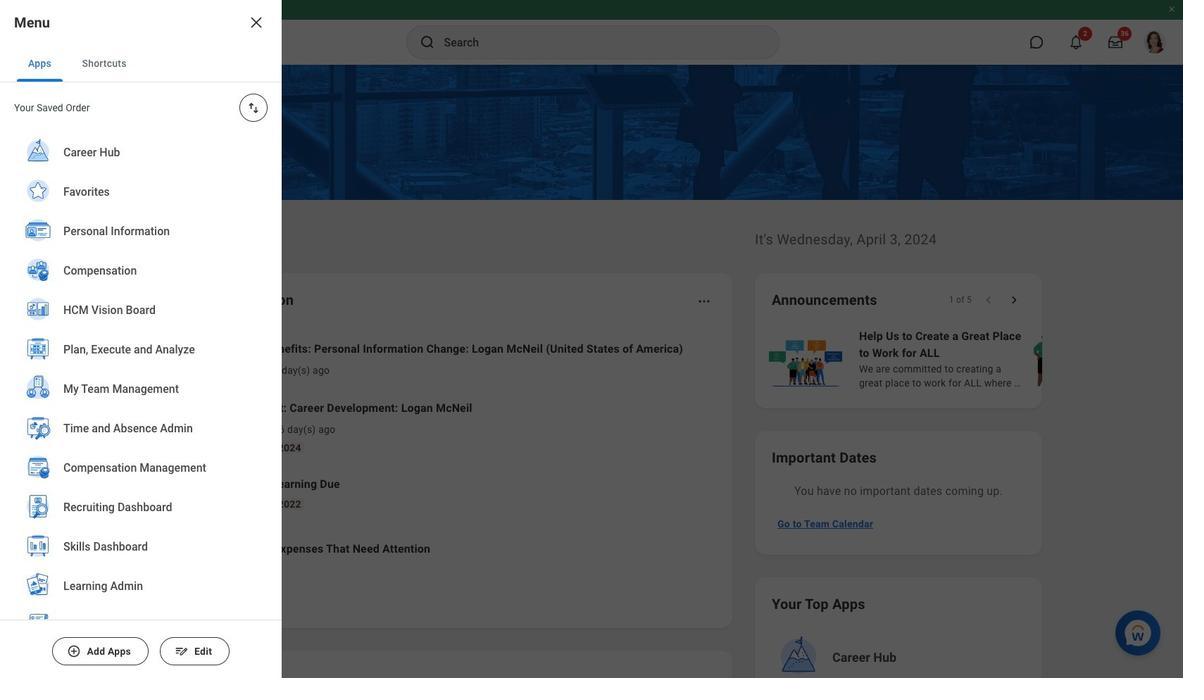 Task type: vqa. For each thing, say whether or not it's contained in the screenshot.
status
yes



Task type: describe. For each thing, give the bounding box(es) containing it.
sort image
[[246, 101, 261, 115]]

global navigation dialog
[[0, 0, 282, 678]]

chevron left small image
[[982, 293, 996, 307]]

x image
[[248, 14, 265, 31]]

inbox image
[[178, 416, 199, 437]]

inbox image
[[178, 349, 199, 370]]

notifications large image
[[1069, 35, 1083, 49]]

close environment banner image
[[1168, 5, 1176, 13]]

search image
[[419, 34, 436, 51]]



Task type: locate. For each thing, give the bounding box(es) containing it.
list
[[0, 133, 282, 678], [766, 327, 1183, 392], [158, 330, 716, 577]]

chevron right small image
[[1007, 293, 1021, 307]]

tab list
[[0, 45, 282, 82]]

banner
[[0, 0, 1183, 65]]

status
[[949, 294, 972, 306]]

inbox large image
[[1109, 35, 1123, 49]]

main content
[[0, 65, 1183, 678]]

profile logan mcneil element
[[1135, 27, 1175, 58]]

text edit image
[[175, 644, 189, 658]]

plus circle image
[[67, 644, 81, 658]]



